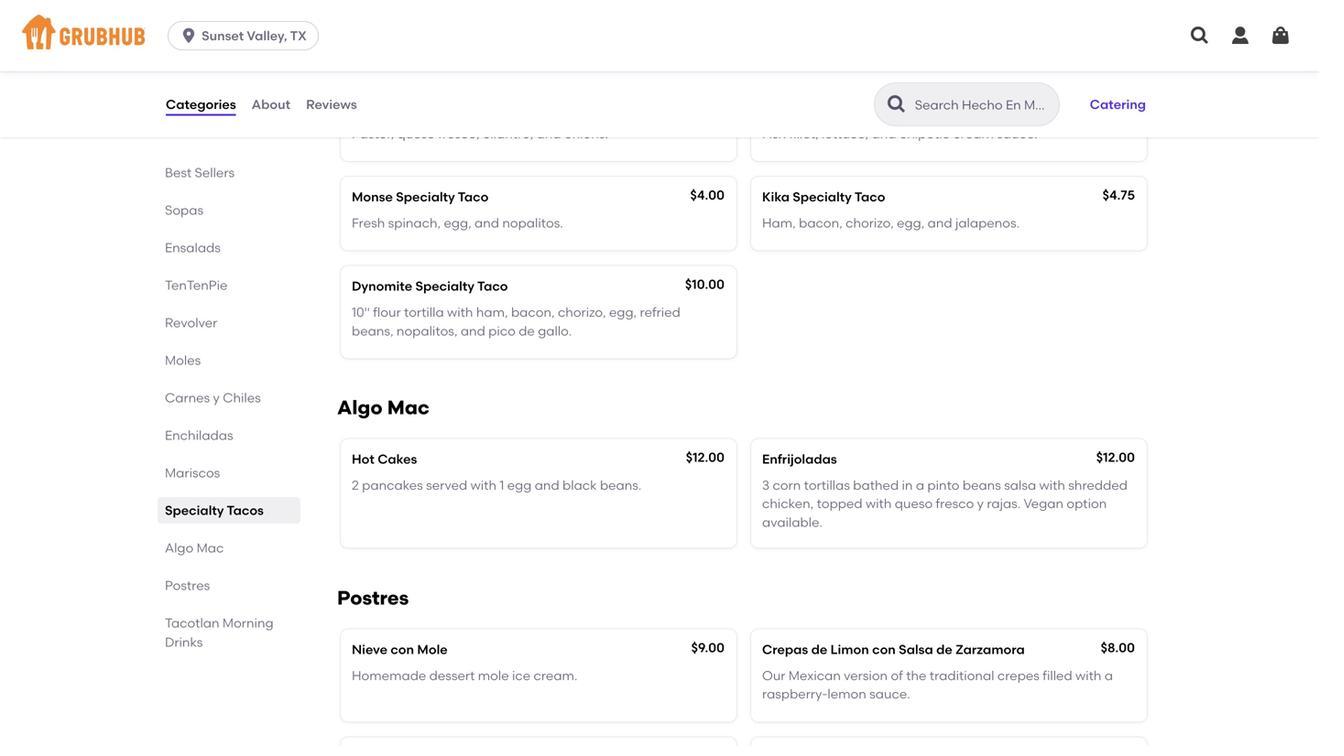 Task type: vqa. For each thing, say whether or not it's contained in the screenshot.
'3'
yes



Task type: describe. For each thing, give the bounding box(es) containing it.
specialty for tortilla
[[416, 279, 475, 294]]

a inside 3 corn tortillas bathed in a pinto beans salsa with shredded chicken, topped with queso fresco y rajas. vegan option available.
[[916, 478, 925, 493]]

10" flour tortilla with ham, bacon, chorizo, egg, refried beans, nopalitos, and pico de gallo.
[[352, 305, 681, 339]]

available.
[[762, 515, 823, 531]]

nieve
[[352, 642, 388, 658]]

search icon image
[[886, 93, 908, 115]]

$12.00 for 3 corn tortillas bathed in a pinto beans salsa with shredded chicken, topped with queso fresco y rajas. vegan option available.
[[1097, 450, 1135, 466]]

and left jalapenos.
[[928, 215, 953, 231]]

10"
[[352, 305, 370, 320]]

0 vertical spatial y
[[213, 390, 220, 406]]

fillet,
[[790, 126, 819, 141]]

about
[[252, 97, 291, 112]]

3 corn tortillas bathed in a pinto beans salsa with shredded chicken, topped with queso fresco y rajas. vegan option available.
[[762, 478, 1128, 531]]

taco for dynomite specialty taco
[[477, 279, 508, 294]]

morning
[[223, 616, 274, 631]]

with inside our mexican version of the traditional crepes filled with a raspberry-lemon sauce.
[[1076, 668, 1102, 684]]

$12.00 for 2 pancakes served with 1 egg and black beans.
[[686, 450, 725, 466]]

nopalitos.
[[502, 215, 563, 231]]

jalapenos.
[[956, 215, 1020, 231]]

spinach,
[[388, 215, 441, 231]]

topped
[[817, 496, 863, 512]]

beans,
[[352, 323, 394, 339]]

main navigation navigation
[[0, 0, 1320, 71]]

1 con from the left
[[391, 642, 414, 658]]

cakes
[[378, 452, 417, 467]]

hot cakes
[[352, 452, 417, 467]]

and right egg
[[535, 478, 560, 493]]

salsa
[[899, 642, 934, 658]]

fish
[[762, 126, 786, 141]]

chipotle
[[900, 126, 950, 141]]

fresh spinach, egg, and nopalitos.
[[352, 215, 563, 231]]

tacos
[[227, 503, 264, 519]]

mexican
[[789, 668, 841, 684]]

drinks
[[165, 635, 203, 651]]

fresco,
[[438, 126, 480, 141]]

chorizo, inside 10" flour tortilla with ham, bacon, chorizo, egg, refried beans, nopalitos, and pico de gallo.
[[558, 305, 606, 320]]

taco for monse specialty taco
[[458, 189, 489, 205]]

nopalitos,
[[397, 323, 458, 339]]

ham,
[[762, 215, 796, 231]]

$10.00
[[685, 277, 725, 292]]

1 horizontal spatial postres
[[337, 587, 409, 610]]

mariscos
[[165, 466, 220, 481]]

filled
[[1043, 668, 1073, 684]]

0 vertical spatial mac
[[387, 396, 430, 420]]

with down bathed
[[866, 496, 892, 512]]

sunset valley, tx
[[202, 28, 307, 44]]

homemade
[[352, 668, 426, 684]]

catering
[[1090, 97, 1146, 112]]

0 vertical spatial sauce.
[[997, 126, 1038, 141]]

tortillas
[[804, 478, 850, 493]]

pico
[[489, 323, 516, 339]]

pastor, queso fresco, cilantro, and onions.
[[352, 126, 608, 141]]

dynomite
[[352, 279, 412, 294]]

with inside 10" flour tortilla with ham, bacon, chorizo, egg, refried beans, nopalitos, and pico de gallo.
[[447, 305, 473, 320]]

3
[[762, 478, 770, 493]]

mole
[[478, 668, 509, 684]]

and inside 10" flour tortilla with ham, bacon, chorizo, egg, refried beans, nopalitos, and pico de gallo.
[[461, 323, 485, 339]]

moles
[[165, 353, 201, 368]]

fresco
[[936, 496, 974, 512]]

salsa
[[1005, 478, 1037, 493]]

specialty for chorizo,
[[793, 189, 852, 205]]

and left nopalitos.
[[475, 215, 499, 231]]

bathed
[[853, 478, 899, 493]]

crepes
[[998, 668, 1040, 684]]

specialty for lettuce,
[[803, 100, 862, 115]]

traditional
[[930, 668, 995, 684]]

ensalads
[[165, 240, 221, 256]]

carnes y chiles
[[165, 390, 261, 406]]

refried
[[640, 305, 681, 320]]

eduardo
[[352, 100, 406, 115]]

option
[[1067, 496, 1107, 512]]

rajas.
[[987, 496, 1021, 512]]

valley,
[[247, 28, 287, 44]]

reviews
[[306, 97, 357, 112]]

specialty tacos
[[165, 503, 264, 519]]

pinto
[[928, 478, 960, 493]]

lemon
[[828, 687, 867, 703]]

tacotlan
[[165, 616, 220, 631]]

0 horizontal spatial algo
[[165, 541, 194, 556]]

chicken,
[[762, 496, 814, 512]]

taco for eduardo specialty taco
[[471, 100, 501, 115]]

carnes
[[165, 390, 210, 406]]

dessert
[[429, 668, 475, 684]]

catering button
[[1082, 84, 1155, 125]]

and left the onions.
[[537, 126, 561, 141]]

best sellers
[[165, 165, 235, 181]]

crepas de limon con salsa de zarzamora
[[762, 642, 1025, 658]]

tacotlan morning drinks
[[165, 616, 274, 651]]

2
[[352, 478, 359, 493]]

specialty down mariscos
[[165, 503, 224, 519]]

specialty for egg,
[[396, 189, 455, 205]]

about button
[[251, 71, 291, 137]]

1 horizontal spatial de
[[812, 642, 828, 658]]

kika
[[762, 189, 790, 205]]

0 horizontal spatial mac
[[197, 541, 224, 556]]

enchiladas
[[165, 428, 233, 444]]



Task type: locate. For each thing, give the bounding box(es) containing it.
mac down specialty tacos
[[197, 541, 224, 556]]

bacon,
[[799, 215, 843, 231], [511, 305, 555, 320]]

sauce.
[[997, 126, 1038, 141], [870, 687, 911, 703]]

a down $8.00
[[1105, 668, 1113, 684]]

algo mac up hot cakes
[[337, 396, 430, 420]]

ice
[[512, 668, 531, 684]]

y left chiles
[[213, 390, 220, 406]]

0 vertical spatial a
[[916, 478, 925, 493]]

1 vertical spatial y
[[977, 496, 984, 512]]

1 horizontal spatial sauce.
[[997, 126, 1038, 141]]

served
[[426, 478, 468, 493]]

0 vertical spatial chorizo,
[[846, 215, 894, 231]]

2 horizontal spatial de
[[937, 642, 953, 658]]

specialty up "fresco,"
[[409, 100, 468, 115]]

raspberry-
[[762, 687, 828, 703]]

sauce. down of
[[870, 687, 911, 703]]

con
[[391, 642, 414, 658], [872, 642, 896, 658]]

con up homemade
[[391, 642, 414, 658]]

nieve con mole
[[352, 642, 448, 658]]

0 horizontal spatial postres
[[165, 578, 210, 594]]

specialty up spinach,
[[396, 189, 455, 205]]

1 horizontal spatial algo mac
[[337, 396, 430, 420]]

enfrijoladas
[[762, 452, 837, 467]]

diego specialty taco
[[762, 100, 895, 115]]

taco for kika specialty taco
[[855, 189, 886, 205]]

sunset valley, tx button
[[168, 21, 326, 50]]

bacon, up gallo.
[[511, 305, 555, 320]]

1 horizontal spatial y
[[977, 496, 984, 512]]

0 vertical spatial $4.75
[[1103, 98, 1135, 114]]

$9.00
[[692, 641, 725, 656]]

0 horizontal spatial y
[[213, 390, 220, 406]]

kika specialty taco
[[762, 189, 886, 205]]

$4.00
[[691, 187, 725, 203]]

bacon, inside 10" flour tortilla with ham, bacon, chorizo, egg, refried beans, nopalitos, and pico de gallo.
[[511, 305, 555, 320]]

0 horizontal spatial con
[[391, 642, 414, 658]]

postres up nieve
[[337, 587, 409, 610]]

1 $4.75 from the top
[[1103, 98, 1135, 114]]

1 vertical spatial sauce.
[[870, 687, 911, 703]]

y inside 3 corn tortillas bathed in a pinto beans salsa with shredded chicken, topped with queso fresco y rajas. vegan option available.
[[977, 496, 984, 512]]

beans
[[963, 478, 1001, 493]]

pancakes
[[362, 478, 423, 493]]

beans.
[[600, 478, 642, 493]]

1 horizontal spatial algo
[[337, 396, 383, 420]]

taco up ham,
[[477, 279, 508, 294]]

$8.00
[[1101, 641, 1135, 656]]

tortilla
[[404, 305, 444, 320]]

tentenpie
[[165, 278, 228, 293]]

queso inside 3 corn tortillas bathed in a pinto beans salsa with shredded chicken, topped with queso fresco y rajas. vegan option available.
[[895, 496, 933, 512]]

2 $4.75 from the top
[[1103, 187, 1135, 203]]

0 vertical spatial algo mac
[[337, 396, 430, 420]]

version
[[844, 668, 888, 684]]

diego
[[762, 100, 800, 115]]

1 vertical spatial a
[[1105, 668, 1113, 684]]

egg,
[[444, 215, 472, 231], [897, 215, 925, 231], [609, 305, 637, 320]]

0 horizontal spatial sauce.
[[870, 687, 911, 703]]

1
[[500, 478, 504, 493]]

2 pancakes served with 1 egg and black beans.
[[352, 478, 642, 493]]

0 vertical spatial queso
[[397, 126, 435, 141]]

1 $12.00 from the left
[[686, 450, 725, 466]]

taco
[[471, 100, 501, 115], [865, 100, 895, 115], [458, 189, 489, 205], [855, 189, 886, 205], [477, 279, 508, 294]]

sauce. right cream
[[997, 126, 1038, 141]]

1 horizontal spatial bacon,
[[799, 215, 843, 231]]

de inside 10" flour tortilla with ham, bacon, chorizo, egg, refried beans, nopalitos, and pico de gallo.
[[519, 323, 535, 339]]

0 horizontal spatial de
[[519, 323, 535, 339]]

0 horizontal spatial a
[[916, 478, 925, 493]]

categories
[[166, 97, 236, 112]]

2 $12.00 from the left
[[1097, 450, 1135, 466]]

of
[[891, 668, 903, 684]]

flour
[[373, 305, 401, 320]]

0 horizontal spatial bacon,
[[511, 305, 555, 320]]

1 horizontal spatial a
[[1105, 668, 1113, 684]]

monse
[[352, 189, 393, 205]]

egg, inside 10" flour tortilla with ham, bacon, chorizo, egg, refried beans, nopalitos, and pico de gallo.
[[609, 305, 637, 320]]

queso down in
[[895, 496, 933, 512]]

2 con from the left
[[872, 642, 896, 658]]

postres up 'tacotlan'
[[165, 578, 210, 594]]

pastor,
[[352, 126, 394, 141]]

ham, bacon, chorizo, egg, and jalapenos.
[[762, 215, 1020, 231]]

with left 1
[[471, 478, 497, 493]]

ham,
[[476, 305, 508, 320]]

bacon, down kika specialty taco
[[799, 215, 843, 231]]

0 vertical spatial bacon,
[[799, 215, 843, 231]]

1 vertical spatial bacon,
[[511, 305, 555, 320]]

zarzamora
[[956, 642, 1025, 658]]

categories button
[[165, 71, 237, 137]]

taco for diego specialty taco
[[865, 100, 895, 115]]

0 horizontal spatial algo mac
[[165, 541, 224, 556]]

specialty for fresco,
[[409, 100, 468, 115]]

shredded
[[1069, 478, 1128, 493]]

1 vertical spatial chorizo,
[[558, 305, 606, 320]]

1 horizontal spatial mac
[[387, 396, 430, 420]]

sopas
[[165, 203, 203, 218]]

with left ham,
[[447, 305, 473, 320]]

limon
[[831, 642, 869, 658]]

algo up hot
[[337, 396, 383, 420]]

$4.75
[[1103, 98, 1135, 114], [1103, 187, 1135, 203]]

taco up fish fillet, lettuce, and chipotle cream sauce. at right top
[[865, 100, 895, 115]]

algo down specialty tacos
[[165, 541, 194, 556]]

dynomite specialty taco
[[352, 279, 508, 294]]

queso down eduardo specialty taco
[[397, 126, 435, 141]]

$4.75 for ham, bacon, chorizo, egg, and jalapenos.
[[1103, 187, 1135, 203]]

0 horizontal spatial egg,
[[444, 215, 472, 231]]

de
[[519, 323, 535, 339], [812, 642, 828, 658], [937, 642, 953, 658]]

de up the mexican
[[812, 642, 828, 658]]

1 horizontal spatial con
[[872, 642, 896, 658]]

reviews button
[[305, 71, 358, 137]]

1 vertical spatial mac
[[197, 541, 224, 556]]

a
[[916, 478, 925, 493], [1105, 668, 1113, 684]]

svg image
[[1189, 25, 1211, 47], [1230, 25, 1252, 47], [1270, 25, 1292, 47], [180, 27, 198, 45]]

1 horizontal spatial chorizo,
[[846, 215, 894, 231]]

1 horizontal spatial egg,
[[609, 305, 637, 320]]

mac up cakes in the left bottom of the page
[[387, 396, 430, 420]]

and down ham,
[[461, 323, 485, 339]]

egg, left jalapenos.
[[897, 215, 925, 231]]

1 vertical spatial $4.75
[[1103, 187, 1135, 203]]

tx
[[290, 28, 307, 44]]

corn
[[773, 478, 801, 493]]

algo mac
[[337, 396, 430, 420], [165, 541, 224, 556]]

with up vegan
[[1040, 478, 1066, 493]]

cream.
[[534, 668, 578, 684]]

$4.75 for fish fillet, lettuce, and chipotle cream sauce.
[[1103, 98, 1135, 114]]

onions.
[[564, 126, 608, 141]]

egg
[[507, 478, 532, 493]]

specialty up tortilla
[[416, 279, 475, 294]]

y down the beans
[[977, 496, 984, 512]]

monse specialty taco
[[352, 189, 489, 205]]

specialty
[[409, 100, 468, 115], [803, 100, 862, 115], [396, 189, 455, 205], [793, 189, 852, 205], [416, 279, 475, 294], [165, 503, 224, 519]]

fresh
[[352, 215, 385, 231]]

egg, left refried
[[609, 305, 637, 320]]

egg, right spinach,
[[444, 215, 472, 231]]

de right pico
[[519, 323, 535, 339]]

sunset
[[202, 28, 244, 44]]

0 vertical spatial algo
[[337, 396, 383, 420]]

1 vertical spatial algo
[[165, 541, 194, 556]]

in
[[902, 478, 913, 493]]

with right filled
[[1076, 668, 1102, 684]]

queso
[[397, 126, 435, 141], [895, 496, 933, 512]]

a inside our mexican version of the traditional crepes filled with a raspberry-lemon sauce.
[[1105, 668, 1113, 684]]

taco up pastor, queso fresco, cilantro, and onions.
[[471, 100, 501, 115]]

2 horizontal spatial egg,
[[897, 215, 925, 231]]

cilantro,
[[483, 126, 534, 141]]

de right the salsa
[[937, 642, 953, 658]]

svg image inside sunset valley, tx button
[[180, 27, 198, 45]]

a right in
[[916, 478, 925, 493]]

chorizo, down kika specialty taco
[[846, 215, 894, 231]]

1 horizontal spatial $12.00
[[1097, 450, 1135, 466]]

taco up ham, bacon, chorizo, egg, and jalapenos.
[[855, 189, 886, 205]]

0 horizontal spatial chorizo,
[[558, 305, 606, 320]]

specialty up lettuce,
[[803, 100, 862, 115]]

con up of
[[872, 642, 896, 658]]

chorizo, up gallo.
[[558, 305, 606, 320]]

and
[[537, 126, 561, 141], [872, 126, 897, 141], [475, 215, 499, 231], [928, 215, 953, 231], [461, 323, 485, 339], [535, 478, 560, 493]]

crepas
[[762, 642, 808, 658]]

sauce. inside our mexican version of the traditional crepes filled with a raspberry-lemon sauce.
[[870, 687, 911, 703]]

mole
[[417, 642, 448, 658]]

taco up fresh spinach, egg, and nopalitos. at the left top
[[458, 189, 489, 205]]

the
[[906, 668, 927, 684]]

black
[[563, 478, 597, 493]]

1 vertical spatial algo mac
[[165, 541, 224, 556]]

fish fillet, lettuce, and chipotle cream sauce.
[[762, 126, 1038, 141]]

Search Hecho En Mexico search field
[[913, 96, 1054, 114]]

mac
[[387, 396, 430, 420], [197, 541, 224, 556]]

and down search icon
[[872, 126, 897, 141]]

0 horizontal spatial $12.00
[[686, 450, 725, 466]]

algo mac down specialty tacos
[[165, 541, 224, 556]]

1 horizontal spatial queso
[[895, 496, 933, 512]]

our
[[762, 668, 786, 684]]

specialty right kika
[[793, 189, 852, 205]]

our mexican version of the traditional crepes filled with a raspberry-lemon sauce.
[[762, 668, 1113, 703]]

1 vertical spatial queso
[[895, 496, 933, 512]]

0 horizontal spatial queso
[[397, 126, 435, 141]]



